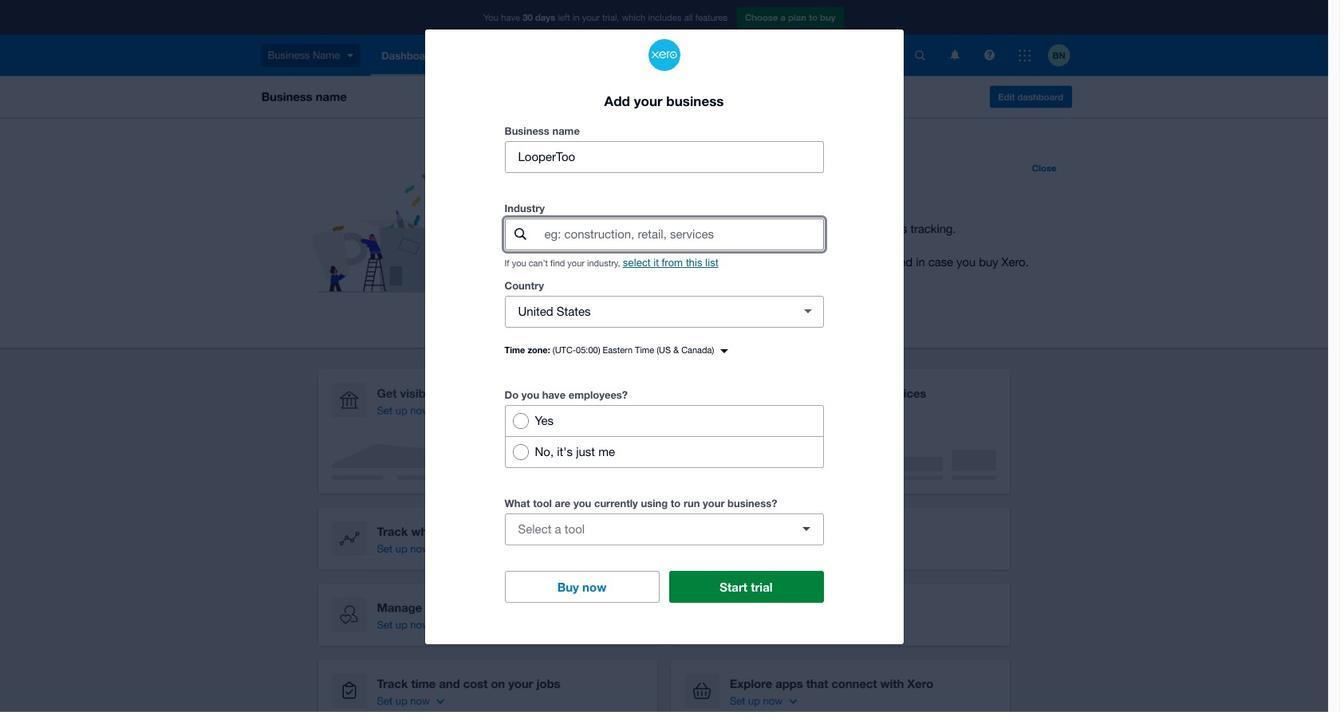 Task type: locate. For each thing, give the bounding box(es) containing it.
0 horizontal spatial time
[[505, 345, 525, 355]]

start trial
[[720, 580, 773, 594]]

country
[[505, 279, 544, 292]]

1 vertical spatial you
[[521, 388, 539, 401]]

tool left are
[[533, 497, 552, 510]]

0 vertical spatial you
[[512, 258, 526, 268]]

2 vertical spatial your
[[703, 497, 725, 510]]

industry
[[505, 202, 545, 214]]

a
[[555, 522, 561, 536]]

1 horizontal spatial tool
[[565, 522, 585, 536]]

run
[[684, 497, 700, 510]]

you inside 'if you can't find your industry, select it from this list'
[[512, 258, 526, 268]]

(utc-
[[553, 345, 576, 355]]

tool
[[533, 497, 552, 510], [565, 522, 585, 536]]

(us
[[657, 345, 671, 355]]

time left zone: on the top of the page
[[505, 345, 525, 355]]

using
[[641, 497, 668, 510]]

tool inside popup button
[[565, 522, 585, 536]]

your inside 'if you can't find your industry, select it from this list'
[[567, 258, 585, 268]]

1 vertical spatial tool
[[565, 522, 585, 536]]

this
[[686, 257, 702, 269]]

your
[[634, 92, 663, 109], [567, 258, 585, 268], [703, 497, 725, 510]]

select a tool
[[518, 522, 585, 536]]

select
[[623, 257, 650, 269]]

1 horizontal spatial your
[[634, 92, 663, 109]]

have
[[542, 388, 566, 401]]

your right run
[[703, 497, 725, 510]]

it
[[653, 257, 659, 269]]

0 horizontal spatial tool
[[533, 497, 552, 510]]

business name
[[505, 124, 580, 137]]

business
[[505, 124, 549, 137]]

1 horizontal spatial time
[[635, 345, 654, 355]]

are
[[555, 497, 571, 510]]

0 horizontal spatial your
[[567, 258, 585, 268]]

0 vertical spatial tool
[[533, 497, 552, 510]]

time
[[505, 345, 525, 355], [635, 345, 654, 355]]

from
[[662, 257, 683, 269]]

list
[[705, 257, 718, 269]]

you right the if
[[512, 258, 526, 268]]

time left '(us'
[[635, 345, 654, 355]]

you
[[512, 258, 526, 268], [521, 388, 539, 401], [573, 497, 591, 510]]

start trial button
[[669, 571, 824, 603]]

Business name field
[[505, 142, 823, 172]]

&
[[673, 345, 679, 355]]

2 horizontal spatial your
[[703, 497, 725, 510]]

just
[[576, 445, 595, 459]]

0 vertical spatial your
[[634, 92, 663, 109]]

you right "do"
[[521, 388, 539, 401]]

what
[[505, 497, 530, 510]]

you right are
[[573, 497, 591, 510]]

tool right a in the bottom left of the page
[[565, 522, 585, 536]]

xero image
[[648, 39, 680, 71]]

your right find
[[567, 258, 585, 268]]

add
[[604, 92, 630, 109]]

1 vertical spatial your
[[567, 258, 585, 268]]

business?
[[728, 497, 777, 510]]

eastern
[[603, 345, 633, 355]]

me
[[598, 445, 615, 459]]

your right add
[[634, 92, 663, 109]]

buy
[[557, 580, 579, 594]]



Task type: describe. For each thing, give the bounding box(es) containing it.
industry,
[[587, 258, 620, 268]]

what tool are you currently using to run your business?
[[505, 497, 777, 510]]

time inside time zone: (utc-05:00) eastern time (us & canada)
[[635, 345, 654, 355]]

select a tool button
[[505, 514, 824, 546]]

canada)
[[681, 345, 714, 355]]

no,
[[535, 445, 554, 459]]

to
[[671, 497, 681, 510]]

find
[[550, 258, 565, 268]]

if
[[505, 258, 509, 268]]

start
[[720, 580, 747, 594]]

business
[[666, 92, 724, 109]]

now
[[582, 580, 607, 594]]

add your business
[[604, 92, 724, 109]]

Country field
[[505, 297, 785, 327]]

if you can't find your industry, select it from this list
[[505, 257, 718, 269]]

2 vertical spatial you
[[573, 497, 591, 510]]

you for have
[[521, 388, 539, 401]]

buy now button
[[505, 571, 659, 603]]

buy now
[[557, 580, 607, 594]]

name
[[552, 124, 580, 137]]

zone:
[[528, 345, 550, 355]]

no, it's just me
[[535, 445, 615, 459]]

trial
[[751, 580, 773, 594]]

clear image
[[792, 296, 824, 328]]

currently
[[594, 497, 638, 510]]

employees?
[[569, 388, 628, 401]]

select
[[518, 522, 552, 536]]

time zone: (utc-05:00) eastern time (us & canada)
[[505, 345, 714, 355]]

it's
[[557, 445, 573, 459]]

can't
[[529, 258, 548, 268]]

yes
[[535, 414, 554, 427]]

do
[[505, 388, 519, 401]]

05:00)
[[576, 345, 600, 355]]

select it from this list button
[[623, 257, 718, 269]]

search icon image
[[515, 228, 526, 240]]

do you have employees?
[[505, 388, 628, 401]]

do you have employees? group
[[505, 405, 824, 468]]

Industry field
[[543, 219, 823, 250]]

you for can't
[[512, 258, 526, 268]]



Task type: vqa. For each thing, say whether or not it's contained in the screenshot.
Note for Add Note
no



